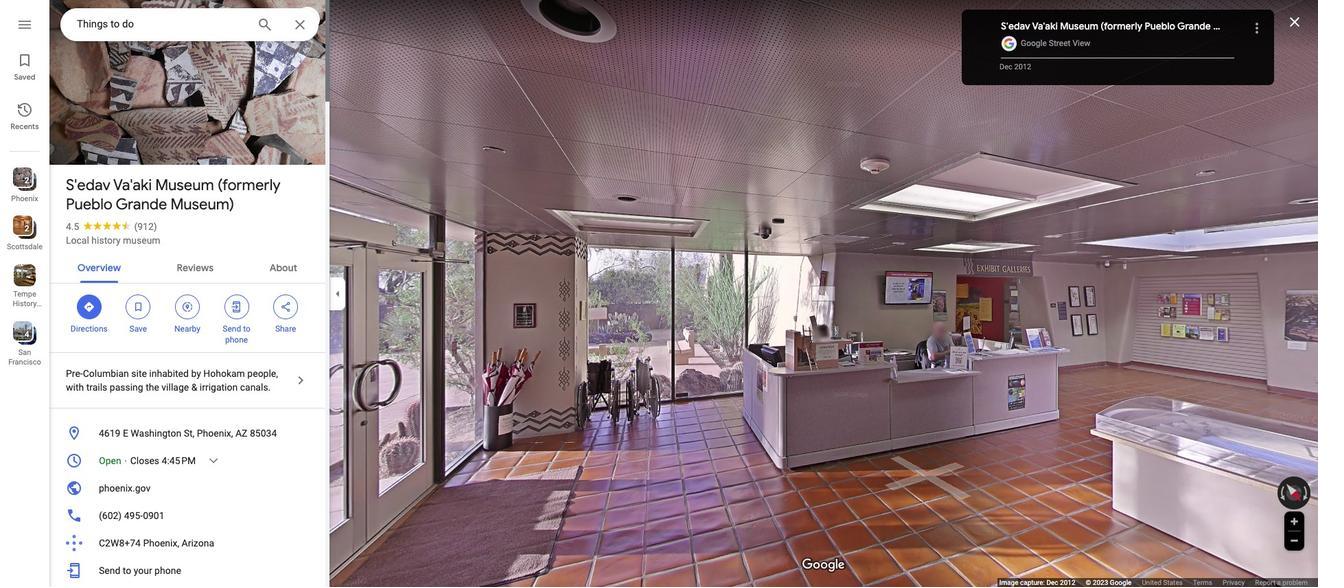 Task type: locate. For each thing, give the bounding box(es) containing it.
c2w8+74 phoenix, arizona
[[99, 538, 214, 549]]

1 horizontal spatial (formerly
[[1101, 20, 1143, 32]]

none search field inside google maps element
[[60, 8, 319, 41]]

send for send to phone
[[223, 324, 241, 334]]


[[181, 300, 194, 315]]

Things to do field
[[60, 8, 319, 41]]

0 vertical spatial s'edav va'aki museum (formerly pueblo grande museum)
[[1002, 20, 1256, 32]]

0 vertical spatial museum)
[[1214, 20, 1256, 32]]

united states button
[[1143, 578, 1184, 587]]

phoenix, right st,
[[197, 428, 233, 439]]

recents button
[[0, 96, 49, 135]]

4
[[25, 330, 29, 339]]

0 vertical spatial 2
[[25, 176, 29, 185]]

2 horizontal spatial museum
[[1061, 20, 1099, 32]]

to inside the send to phone
[[243, 324, 251, 334]]

va'aki up google street view link
[[1033, 20, 1059, 32]]

footer containing image capture: dec 2012
[[1000, 578, 1319, 587]]

4619
[[99, 428, 121, 439]]

francisco
[[8, 358, 41, 367]]

to left share
[[243, 324, 251, 334]]

phone right the "your"
[[155, 565, 181, 576]]

grande
[[1178, 20, 1212, 32], [116, 195, 167, 214]]

google street view
[[1022, 39, 1091, 48]]

to inside button
[[123, 565, 131, 576]]

dec inside footer
[[1047, 579, 1059, 587]]

1 2 places element from the top
[[15, 174, 29, 187]]

passing
[[110, 382, 143, 393]]

2012 left ©
[[1061, 579, 1076, 587]]

0 horizontal spatial museum)
[[171, 195, 234, 214]]

show open hours for the week image
[[208, 455, 220, 467]]

to for your
[[123, 565, 131, 576]]

1 horizontal spatial s'edav
[[1002, 20, 1031, 32]]

to for phone
[[243, 324, 251, 334]]

tab list containing overview
[[49, 250, 326, 283]]

send down 
[[223, 324, 241, 334]]

4.5 stars image
[[79, 221, 134, 230]]

2012
[[1015, 63, 1032, 71], [1061, 579, 1076, 587]]

1 horizontal spatial google
[[1111, 579, 1132, 587]]

2 places element up phoenix
[[15, 174, 29, 187]]

0 vertical spatial dec
[[1000, 63, 1013, 71]]

report
[[1256, 579, 1276, 587]]

2
[[25, 176, 29, 185], [25, 224, 29, 234]]

share
[[275, 324, 296, 334]]

3,227
[[84, 136, 111, 149]]

dec right 'capture:'
[[1047, 579, 1059, 587]]

1 vertical spatial phoenix,
[[143, 538, 179, 549]]

0 vertical spatial grande
[[1178, 20, 1212, 32]]

0 horizontal spatial s'edav
[[66, 176, 110, 195]]

dec down view google street view's profile icon
[[1000, 63, 1013, 71]]

1 vertical spatial send
[[99, 565, 120, 576]]

tempe history museum button
[[0, 259, 49, 318]]

0 horizontal spatial phone
[[155, 565, 181, 576]]

pueblo inside "s'edav va'aki museum (formerly pueblo grande museum)"
[[66, 195, 113, 214]]

google right view google street view's profile icon
[[1022, 39, 1048, 48]]

0 horizontal spatial dec
[[1000, 63, 1013, 71]]

0 vertical spatial phoenix,
[[197, 428, 233, 439]]

0 horizontal spatial google
[[1022, 39, 1048, 48]]

1 horizontal spatial dec
[[1047, 579, 1059, 587]]

zoom in image
[[1290, 517, 1300, 527]]

0 horizontal spatial s'edav va'aki museum (formerly pueblo grande museum)
[[66, 176, 281, 214]]

museum down history
[[10, 309, 39, 318]]

0 horizontal spatial museum
[[10, 309, 39, 318]]

1 horizontal spatial send
[[223, 324, 241, 334]]

0 horizontal spatial 2012
[[1015, 63, 1032, 71]]

0 horizontal spatial to
[[123, 565, 131, 576]]

united states
[[1143, 579, 1184, 587]]

0 vertical spatial 2 places element
[[15, 174, 29, 187]]

s'edav
[[1002, 20, 1031, 32], [66, 176, 110, 195]]

hohokam
[[204, 368, 245, 379]]

tab list inside s'edav va'aki museum (formerly pueblo grande museum) main content
[[49, 250, 326, 283]]

1 vertical spatial pueblo
[[66, 195, 113, 214]]

1 vertical spatial s'edav
[[66, 176, 110, 195]]

1 vertical spatial 2012
[[1061, 579, 1076, 587]]

4:45 pm
[[162, 455, 196, 466]]

closes
[[130, 455, 159, 466]]

0 vertical spatial museum
[[1061, 20, 1099, 32]]

pre-columbian site inhabited by hohokam people, with trails passing the village & irrigation canals.
[[66, 368, 278, 393]]

c2w8+74
[[99, 538, 141, 549]]

2012 down view google street view's profile icon
[[1015, 63, 1032, 71]]

None search field
[[60, 8, 319, 41]]

2 up scottsdale
[[25, 224, 29, 234]]

0 vertical spatial to
[[243, 324, 251, 334]]

s'edav va'aki museum (formerly pueblo grande museum) up 912 reviews element
[[66, 176, 281, 214]]

overview
[[77, 262, 121, 274]]

museum up (912)
[[155, 176, 214, 195]]

va'aki
[[1033, 20, 1059, 32], [113, 176, 152, 195]]

view google street view's profile image
[[1002, 36, 1018, 52]]

with
[[66, 382, 84, 393]]

1 horizontal spatial 2012
[[1061, 579, 1076, 587]]

1 horizontal spatial s'edav va'aki museum (formerly pueblo grande museum)
[[1002, 20, 1256, 32]]

hours image
[[66, 453, 82, 469]]

(formerly
[[1101, 20, 1143, 32], [218, 176, 281, 195]]

to left the "your"
[[123, 565, 131, 576]]

1 horizontal spatial pueblo
[[1145, 20, 1176, 32]]

1 vertical spatial 2 places element
[[15, 223, 29, 235]]

1 vertical spatial phone
[[155, 565, 181, 576]]

dec
[[1000, 63, 1013, 71], [1047, 579, 1059, 587]]

1 vertical spatial 2
[[25, 224, 29, 234]]

phone down 
[[225, 335, 248, 345]]

send inside the send to phone
[[223, 324, 241, 334]]


[[132, 300, 145, 315]]

0 horizontal spatial send
[[99, 565, 120, 576]]

2 places element for scottsdale
[[15, 223, 29, 235]]

None field
[[77, 16, 246, 32]]

1 vertical spatial to
[[123, 565, 131, 576]]

footer
[[1000, 578, 1319, 587]]

museum up view
[[1061, 20, 1099, 32]]

2 up phoenix
[[25, 176, 29, 185]]

google right 2023
[[1111, 579, 1132, 587]]

inhabited
[[149, 368, 189, 379]]

1 2 from the top
[[25, 176, 29, 185]]

c2w8+74 phoenix, arizona button
[[49, 530, 326, 557]]

people,
[[248, 368, 278, 379]]

2 vertical spatial museum
[[10, 309, 39, 318]]

saved
[[14, 72, 35, 82]]

report a problem
[[1256, 579, 1309, 587]]

1 vertical spatial (formerly
[[218, 176, 281, 195]]

1 vertical spatial google
[[1111, 579, 1132, 587]]

0 horizontal spatial (formerly
[[218, 176, 281, 195]]

directions
[[71, 324, 108, 334]]

1 horizontal spatial phone
[[225, 335, 248, 345]]

(formerly inside s'edav va'aki museum (formerly pueblo grande museum) main content
[[218, 176, 281, 195]]

s'edav down 3,227
[[66, 176, 110, 195]]

send for send to your phone
[[99, 565, 120, 576]]

2 2 from the top
[[25, 224, 29, 234]]

send down c2w8+74 at left
[[99, 565, 120, 576]]

museum
[[1061, 20, 1099, 32], [155, 176, 214, 195], [10, 309, 39, 318]]

s'edav va'aki museum (formerly pueblo grande museum)
[[1002, 20, 1256, 32], [66, 176, 281, 214]]

street
[[1050, 39, 1071, 48]]

canals.
[[240, 382, 271, 393]]

2 places element up scottsdale
[[15, 223, 29, 235]]

2 places element
[[15, 174, 29, 187], [15, 223, 29, 235]]

phoenix.gov link
[[49, 475, 326, 502]]

1 horizontal spatial va'aki
[[1033, 20, 1059, 32]]

s'edav va'aki museum (formerly pueblo grande museum) up view
[[1002, 20, 1256, 32]]

1 vertical spatial dec
[[1047, 579, 1059, 587]]

va'aki inside main content
[[113, 176, 152, 195]]

2 places element for phoenix
[[15, 174, 29, 187]]

0901
[[143, 510, 165, 521]]

s'edav va'aki museum (formerly pueblo grande museum) main content
[[41, 0, 334, 587]]

phone inside button
[[155, 565, 181, 576]]

1 vertical spatial s'edav va'aki museum (formerly pueblo grande museum)
[[66, 176, 281, 214]]

to
[[243, 324, 251, 334], [123, 565, 131, 576]]


[[231, 300, 243, 315]]

pre-
[[66, 368, 83, 379]]

list
[[0, 0, 49, 587]]

1 horizontal spatial museum
[[155, 176, 214, 195]]

tab list
[[49, 250, 326, 283]]

va'aki down photos
[[113, 176, 152, 195]]

phoenix,
[[197, 428, 233, 439], [143, 538, 179, 549]]

1 vertical spatial museum
[[155, 176, 214, 195]]

0 horizontal spatial pueblo
[[66, 195, 113, 214]]

1 vertical spatial museum)
[[171, 195, 234, 214]]

1 horizontal spatial grande
[[1178, 20, 1212, 32]]

1 vertical spatial grande
[[116, 195, 167, 214]]

s'edav va'aki museum (formerly pueblo grande museum) inside s'edav va'aki museum (formerly pueblo grande museum) main content
[[66, 176, 281, 214]]

0 horizontal spatial grande
[[116, 195, 167, 214]]

phone inside the send to phone
[[225, 335, 248, 345]]

list containing saved
[[0, 0, 49, 587]]

capture:
[[1021, 579, 1046, 587]]

0 horizontal spatial phoenix,
[[143, 538, 179, 549]]

0 vertical spatial phone
[[225, 335, 248, 345]]

0 horizontal spatial va'aki
[[113, 176, 152, 195]]

history
[[92, 235, 121, 246]]

send inside button
[[99, 565, 120, 576]]

museum)
[[1214, 20, 1256, 32], [171, 195, 234, 214]]

4619 e washington st, phoenix, az 85034 button
[[49, 420, 326, 447]]

1 horizontal spatial to
[[243, 324, 251, 334]]

local
[[66, 235, 89, 246]]

0 vertical spatial send
[[223, 324, 241, 334]]

s'edav up view google street view's profile icon
[[1002, 20, 1031, 32]]

museum inside tempe history museum button
[[10, 309, 39, 318]]

phone
[[225, 335, 248, 345], [155, 565, 181, 576]]

phoenix, down 0901
[[143, 538, 179, 549]]

local history museum
[[66, 235, 161, 246]]

(912)
[[134, 221, 157, 232]]

2 2 places element from the top
[[15, 223, 29, 235]]

send
[[223, 324, 241, 334], [99, 565, 120, 576]]

scottsdale
[[7, 242, 43, 251]]

1 vertical spatial va'aki
[[113, 176, 152, 195]]

report a problem link
[[1256, 578, 1309, 587]]

s'edav inside main content
[[66, 176, 110, 195]]

arizona
[[182, 538, 214, 549]]



Task type: vqa. For each thing, say whether or not it's contained in the screenshot.
S'edav Va'aki Museum (formerly Pueblo Grande Museum)
yes



Task type: describe. For each thing, give the bounding box(es) containing it.
museum inside s'edav va'aki museum (formerly pueblo grande museum) main content
[[155, 176, 214, 195]]

pre-columbian site inhabited by hohokam people, with trails passing the village & irrigation canals. button
[[49, 353, 326, 408]]

overview button
[[67, 250, 132, 283]]

trails
[[86, 382, 107, 393]]

2 for scottsdale
[[25, 224, 29, 234]]

4619 e washington st, phoenix, az 85034
[[99, 428, 277, 439]]

village
[[162, 382, 189, 393]]

1 horizontal spatial museum)
[[1214, 20, 1256, 32]]

2012 inside footer
[[1061, 579, 1076, 587]]

actions for s'edav va'aki museum (formerly pueblo grande museum) region
[[49, 284, 326, 352]]

4.5
[[66, 221, 79, 232]]

495-
[[124, 510, 143, 521]]

⋅
[[124, 455, 128, 466]]

states
[[1164, 579, 1184, 587]]

0 vertical spatial s'edav
[[1002, 20, 1031, 32]]

grande inside main content
[[116, 195, 167, 214]]

2 for phoenix
[[25, 176, 29, 185]]

san
[[18, 348, 31, 357]]

dec 2012
[[1000, 63, 1032, 71]]

museum
[[123, 235, 161, 246]]

0 vertical spatial (formerly
[[1101, 20, 1143, 32]]

e
[[123, 428, 128, 439]]

912 reviews element
[[134, 221, 157, 232]]

site
[[131, 368, 147, 379]]

by
[[191, 368, 201, 379]]

view
[[1073, 39, 1091, 48]]

privacy button
[[1223, 578, 1246, 587]]

tempe history museum
[[10, 290, 39, 318]]

tempe
[[13, 290, 36, 299]]

©
[[1086, 579, 1092, 587]]

reviews button
[[166, 250, 225, 283]]

united
[[1143, 579, 1162, 587]]

google maps element
[[0, 0, 1319, 587]]

open ⋅ closes 4:45 pm
[[99, 455, 196, 466]]

reviews
[[177, 262, 214, 274]]

0 vertical spatial google
[[1022, 39, 1048, 48]]

photos
[[114, 136, 148, 149]]

terms button
[[1194, 578, 1213, 587]]

image capture: dec 2012
[[1000, 579, 1076, 587]]

problem
[[1283, 579, 1309, 587]]

your
[[134, 565, 152, 576]]

none field inside things to do 'field'
[[77, 16, 246, 32]]

save
[[130, 324, 147, 334]]

3,227 photos
[[84, 136, 148, 149]]

menu image
[[16, 16, 33, 33]]

columbian
[[83, 368, 129, 379]]

send to your phone
[[99, 565, 181, 576]]

2023
[[1094, 579, 1109, 587]]


[[83, 300, 95, 315]]

0 vertical spatial va'aki
[[1033, 20, 1059, 32]]

az
[[236, 428, 248, 439]]

saved button
[[0, 47, 49, 85]]

the
[[146, 382, 159, 393]]

san francisco
[[8, 348, 41, 367]]

google inside footer
[[1111, 579, 1132, 587]]


[[280, 300, 292, 315]]

4 places element
[[15, 328, 29, 341]]

st,
[[184, 428, 195, 439]]

footer inside google maps element
[[1000, 578, 1319, 587]]

85034
[[250, 428, 277, 439]]

photo of s'edav va'aki museum (formerly pueblo grande museum) image
[[41, 0, 334, 165]]

information for s'edav va'aki museum (formerly pueblo grande museum) region
[[49, 420, 326, 585]]

0 vertical spatial pueblo
[[1145, 20, 1176, 32]]

collapse side panel image
[[330, 286, 346, 301]]

a
[[1278, 579, 1282, 587]]

about button
[[259, 250, 309, 283]]

local history museum button
[[66, 234, 161, 247]]

irrigation
[[200, 382, 238, 393]]

nearby
[[175, 324, 201, 334]]

history
[[13, 300, 37, 308]]

&
[[191, 382, 197, 393]]

privacy
[[1223, 579, 1246, 587]]

(602)
[[99, 510, 122, 521]]

recents
[[11, 122, 39, 131]]

about
[[270, 262, 298, 274]]

image
[[1000, 579, 1019, 587]]

send to phone
[[223, 324, 251, 345]]

0 vertical spatial 2012
[[1015, 63, 1032, 71]]

1 horizontal spatial phoenix,
[[197, 428, 233, 439]]

phoenix.gov
[[99, 483, 151, 494]]

3,227 photos button
[[60, 131, 153, 155]]

(602) 495-0901 button
[[49, 502, 326, 530]]

museum) inside main content
[[171, 195, 234, 214]]

(602) 495-0901
[[99, 510, 165, 521]]

washington
[[131, 428, 181, 439]]

zoom out image
[[1290, 536, 1300, 546]]

send to your phone button
[[49, 557, 326, 585]]

terms
[[1194, 579, 1213, 587]]



